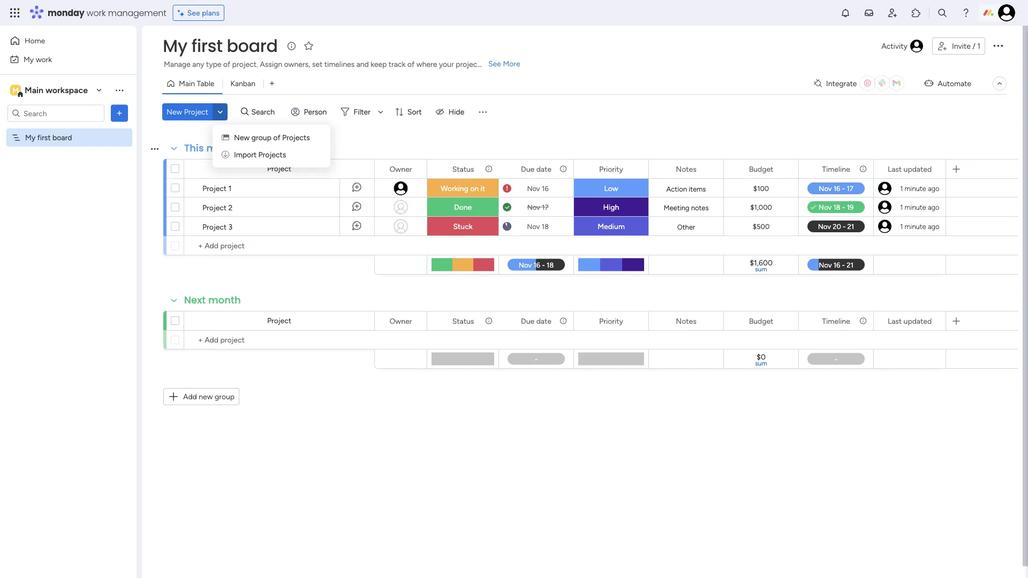Task type: locate. For each thing, give the bounding box(es) containing it.
first
[[192, 34, 223, 58], [37, 133, 51, 142]]

2 owner from the top
[[390, 317, 412, 326]]

action items
[[667, 185, 706, 193]]

my down home
[[24, 55, 34, 64]]

column information image
[[859, 165, 868, 173], [859, 317, 868, 325]]

my down "search in workspace" field
[[25, 133, 35, 142]]

2 timeline field from the top
[[820, 315, 853, 327]]

where
[[416, 60, 437, 69]]

1 vertical spatial sum
[[755, 360, 767, 367]]

1 vertical spatial budget
[[749, 317, 774, 326]]

2 updated from the top
[[904, 317, 932, 326]]

board down "search in workspace" field
[[53, 133, 72, 142]]

of up import projects
[[273, 133, 280, 142]]

workspace image
[[10, 84, 21, 96]]

group up import projects
[[252, 133, 271, 142]]

automate
[[938, 79, 971, 88]]

person
[[304, 107, 327, 116]]

0 vertical spatial nov
[[527, 184, 540, 193]]

1 vertical spatial ago
[[928, 203, 940, 212]]

budget up $0
[[749, 317, 774, 326]]

main for main workspace
[[25, 85, 43, 95]]

see for see plans
[[187, 8, 200, 17]]

3
[[228, 222, 233, 231]]

1 vertical spatial see
[[488, 59, 501, 68]]

2 priority field from the top
[[597, 315, 626, 327]]

0 vertical spatial first
[[192, 34, 223, 58]]

Notes field
[[673, 163, 699, 175], [673, 315, 699, 327]]

0 vertical spatial last
[[888, 164, 902, 174]]

1 vertical spatial nov
[[527, 203, 540, 212]]

0 vertical spatial budget
[[749, 164, 774, 174]]

board
[[227, 34, 278, 58], [53, 133, 72, 142]]

owner for second the "owner" field from the top of the page
[[390, 317, 412, 326]]

projects down person popup button
[[282, 133, 310, 142]]

0 vertical spatial my first board
[[163, 34, 278, 58]]

+ Add project text field
[[190, 239, 370, 252], [190, 334, 370, 347]]

assign
[[260, 60, 282, 69]]

1 horizontal spatial options image
[[992, 39, 1005, 52]]

1
[[977, 42, 981, 51], [228, 184, 232, 193], [900, 184, 903, 193], [900, 203, 903, 212], [900, 222, 903, 231]]

2 timeline from the top
[[822, 317, 850, 326]]

2 budget from the top
[[749, 317, 774, 326]]

2 vertical spatial minute
[[905, 222, 926, 231]]

timeline field for second column information image from the top
[[820, 315, 853, 327]]

group inside button
[[215, 392, 235, 401]]

1 last updated from the top
[[888, 164, 932, 174]]

0 horizontal spatial my first board
[[25, 133, 72, 142]]

see plans button
[[173, 5, 224, 21]]

group right new
[[215, 392, 235, 401]]

column information image
[[485, 165, 493, 173], [559, 165, 568, 173], [485, 317, 493, 325], [559, 317, 568, 325]]

john smith image
[[998, 4, 1015, 21]]

last updated
[[888, 164, 932, 174], [888, 317, 932, 326]]

2 due from the top
[[521, 317, 535, 326]]

1 vertical spatial minute
[[905, 203, 926, 212]]

my first board up type
[[163, 34, 278, 58]]

add view image
[[270, 80, 274, 87]]

1 vertical spatial column information image
[[859, 317, 868, 325]]

2 last updated field from the top
[[885, 315, 935, 327]]

sum for $0
[[755, 360, 767, 367]]

main table button
[[162, 75, 222, 92]]

0 vertical spatial board
[[227, 34, 278, 58]]

0 vertical spatial sum
[[755, 265, 767, 273]]

2 minute from the top
[[905, 203, 926, 212]]

1 horizontal spatial first
[[192, 34, 223, 58]]

done
[[454, 203, 472, 212]]

0 horizontal spatial first
[[37, 133, 51, 142]]

more
[[503, 59, 520, 68]]

$100
[[753, 184, 769, 193]]

1 vertical spatial notes field
[[673, 315, 699, 327]]

inbox image
[[864, 7, 875, 18]]

new right group image
[[234, 133, 250, 142]]

1 updated from the top
[[904, 164, 932, 174]]

project.
[[232, 60, 258, 69]]

filter button
[[337, 103, 387, 120]]

0 vertical spatial budget field
[[746, 163, 776, 175]]

2 notes from the top
[[676, 317, 697, 326]]

1 timeline field from the top
[[820, 163, 853, 175]]

2 1 minute ago from the top
[[900, 203, 940, 212]]

Status field
[[450, 163, 477, 175], [450, 315, 477, 327]]

project
[[456, 60, 480, 69]]

2 sum from the top
[[755, 360, 767, 367]]

2 ago from the top
[[928, 203, 940, 212]]

0 horizontal spatial group
[[215, 392, 235, 401]]

1 horizontal spatial board
[[227, 34, 278, 58]]

0 vertical spatial owner field
[[387, 163, 415, 175]]

budget field up $0
[[746, 315, 776, 327]]

0 vertical spatial priority field
[[597, 163, 626, 175]]

1 last from the top
[[888, 164, 902, 174]]

1 vertical spatial budget field
[[746, 315, 776, 327]]

first down "search in workspace" field
[[37, 133, 51, 142]]

1 vertical spatial + add project text field
[[190, 334, 370, 347]]

1 horizontal spatial see
[[488, 59, 501, 68]]

Search in workspace field
[[22, 107, 89, 119]]

2 owner field from the top
[[387, 315, 415, 327]]

1 vertical spatial timeline
[[822, 317, 850, 326]]

work for my
[[36, 55, 52, 64]]

1 vertical spatial due date field
[[518, 315, 554, 327]]

1 vertical spatial last updated
[[888, 317, 932, 326]]

type
[[206, 60, 221, 69]]

Last updated field
[[885, 163, 935, 175], [885, 315, 935, 327]]

1 due date field from the top
[[518, 163, 554, 175]]

0 vertical spatial notes field
[[673, 163, 699, 175]]

date
[[536, 164, 552, 174], [536, 317, 552, 326]]

1 vertical spatial my first board
[[25, 133, 72, 142]]

0 horizontal spatial of
[[223, 60, 230, 69]]

1 vertical spatial owner field
[[387, 315, 415, 327]]

1 horizontal spatial main
[[179, 79, 195, 88]]

1 vertical spatial work
[[36, 55, 52, 64]]

2 last updated from the top
[[888, 317, 932, 326]]

1 status field from the top
[[450, 163, 477, 175]]

18
[[542, 222, 549, 231]]

1 vertical spatial last
[[888, 317, 902, 326]]

0 vertical spatial 1 minute ago
[[900, 184, 940, 193]]

2 due date from the top
[[521, 317, 552, 326]]

0 vertical spatial last updated
[[888, 164, 932, 174]]

it
[[481, 184, 485, 193]]

0 vertical spatial month
[[206, 141, 239, 155]]

timeline for timeline field associated with second column information image from the top
[[822, 317, 850, 326]]

1 horizontal spatial new
[[234, 133, 250, 142]]

0 vertical spatial date
[[536, 164, 552, 174]]

2 due date field from the top
[[518, 315, 554, 327]]

add to favorites image
[[303, 40, 314, 51]]

v2 done deadline image
[[503, 202, 511, 212]]

manage
[[164, 60, 191, 69]]

budget up $100
[[749, 164, 774, 174]]

1 vertical spatial group
[[215, 392, 235, 401]]

1 vertical spatial date
[[536, 317, 552, 326]]

1 minute ago for low
[[900, 184, 940, 193]]

sort button
[[390, 103, 428, 120]]

main inside button
[[179, 79, 195, 88]]

$500
[[753, 223, 770, 231]]

2 status field from the top
[[450, 315, 477, 327]]

0 vertical spatial priority
[[599, 164, 623, 174]]

project inside button
[[184, 107, 208, 116]]

Timeline field
[[820, 163, 853, 175], [820, 315, 853, 327]]

0 vertical spatial options image
[[992, 39, 1005, 52]]

1 vertical spatial priority
[[599, 317, 623, 326]]

management
[[108, 7, 166, 19]]

new project button
[[162, 103, 213, 120]]

status
[[452, 164, 474, 174], [452, 317, 474, 326]]

notes for 2nd 'notes' field from the top
[[676, 317, 697, 326]]

see
[[187, 8, 200, 17], [488, 59, 501, 68]]

1 notes from the top
[[676, 164, 697, 174]]

1 vertical spatial board
[[53, 133, 72, 142]]

0 vertical spatial timeline
[[822, 164, 850, 174]]

0 vertical spatial + add project text field
[[190, 239, 370, 252]]

0 vertical spatial projects
[[282, 133, 310, 142]]

1 vertical spatial notes
[[676, 317, 697, 326]]

0 vertical spatial work
[[87, 7, 106, 19]]

home button
[[6, 32, 115, 49]]

nov left 18
[[527, 222, 540, 231]]

notifications image
[[840, 7, 851, 18]]

0 horizontal spatial new
[[167, 107, 182, 116]]

updated
[[904, 164, 932, 174], [904, 317, 932, 326]]

1 last updated field from the top
[[885, 163, 935, 175]]

last updated for 2nd last updated field from the bottom of the page
[[888, 164, 932, 174]]

monday
[[48, 7, 84, 19]]

2 last from the top
[[888, 317, 902, 326]]

projects
[[282, 133, 310, 142], [258, 150, 286, 159]]

work inside button
[[36, 55, 52, 64]]

plans
[[202, 8, 220, 17]]

projects down the new group of projects
[[258, 150, 286, 159]]

keep
[[371, 60, 387, 69]]

1 budget from the top
[[749, 164, 774, 174]]

timeline field for second column information image from the bottom of the page
[[820, 163, 853, 175]]

first inside list box
[[37, 133, 51, 142]]

see inside "button"
[[187, 8, 200, 17]]

2 nov from the top
[[527, 203, 540, 212]]

project
[[184, 107, 208, 116], [267, 164, 291, 173], [202, 184, 227, 193], [202, 203, 227, 212], [202, 222, 227, 231], [267, 316, 291, 325]]

owner
[[390, 164, 412, 174], [390, 317, 412, 326]]

2 vertical spatial nov
[[527, 222, 540, 231]]

0 vertical spatial due date field
[[518, 163, 554, 175]]

of right track
[[407, 60, 415, 69]]

main right workspace image
[[25, 85, 43, 95]]

1 vertical spatial new
[[234, 133, 250, 142]]

my work button
[[6, 51, 115, 68]]

1 vertical spatial owner
[[390, 317, 412, 326]]

notes for first 'notes' field from the top of the page
[[676, 164, 697, 174]]

1 minute from the top
[[905, 184, 926, 193]]

Budget field
[[746, 163, 776, 175], [746, 315, 776, 327]]

my first board list box
[[0, 126, 137, 291]]

this
[[184, 141, 204, 155]]

1 vertical spatial 1 minute ago
[[900, 203, 940, 212]]

low
[[604, 184, 618, 193]]

Due date field
[[518, 163, 554, 175], [518, 315, 554, 327]]

1 vertical spatial first
[[37, 133, 51, 142]]

move to image
[[222, 150, 229, 159]]

activity button
[[877, 37, 928, 55]]

my
[[163, 34, 187, 58], [24, 55, 34, 64], [25, 133, 35, 142]]

options image
[[992, 39, 1005, 52], [114, 108, 125, 119]]

1 timeline from the top
[[822, 164, 850, 174]]

work down home
[[36, 55, 52, 64]]

nov left 17
[[527, 203, 540, 212]]

my first board down "search in workspace" field
[[25, 133, 72, 142]]

1 sum from the top
[[755, 265, 767, 273]]

group image
[[222, 133, 229, 142]]

1 vertical spatial updated
[[904, 317, 932, 326]]

options image down workspace options image
[[114, 108, 125, 119]]

last
[[888, 164, 902, 174], [888, 317, 902, 326]]

see more link
[[487, 58, 521, 69]]

sum
[[755, 265, 767, 273], [755, 360, 767, 367]]

0 vertical spatial updated
[[904, 164, 932, 174]]

see left plans
[[187, 8, 200, 17]]

1 vertical spatial due date
[[521, 317, 552, 326]]

0 vertical spatial minute
[[905, 184, 926, 193]]

board inside my first board list box
[[53, 133, 72, 142]]

Owner field
[[387, 163, 415, 175], [387, 315, 415, 327]]

1 vertical spatial projects
[[258, 150, 286, 159]]

1 vertical spatial status
[[452, 317, 474, 326]]

v2 search image
[[241, 106, 249, 118]]

2 notes field from the top
[[673, 315, 699, 327]]

0 vertical spatial notes
[[676, 164, 697, 174]]

0 vertical spatial see
[[187, 8, 200, 17]]

work right monday
[[87, 7, 106, 19]]

my first board
[[163, 34, 278, 58], [25, 133, 72, 142]]

1 inside button
[[977, 42, 981, 51]]

ago
[[928, 184, 940, 193], [928, 203, 940, 212], [928, 222, 940, 231]]

budget field up $100
[[746, 163, 776, 175]]

1 vertical spatial status field
[[450, 315, 477, 327]]

1 1 minute ago from the top
[[900, 184, 940, 193]]

1 vertical spatial timeline field
[[820, 315, 853, 327]]

1 vertical spatial due
[[521, 317, 535, 326]]

0 vertical spatial column information image
[[859, 165, 868, 173]]

dapulse integrations image
[[814, 80, 822, 88]]

table
[[197, 79, 214, 88]]

sum for $1,600
[[755, 265, 767, 273]]

main for main table
[[179, 79, 195, 88]]

1 vertical spatial options image
[[114, 108, 125, 119]]

last updated for 2nd last updated field from the top
[[888, 317, 932, 326]]

medium
[[598, 222, 625, 231]]

1 vertical spatial priority field
[[597, 315, 626, 327]]

arrow down image
[[374, 106, 387, 118]]

new inside button
[[167, 107, 182, 116]]

add new group
[[183, 392, 235, 401]]

month
[[206, 141, 239, 155], [208, 293, 241, 307]]

minute for done
[[905, 203, 926, 212]]

1 owner from the top
[[390, 164, 412, 174]]

menu image
[[477, 107, 488, 117]]

0 horizontal spatial board
[[53, 133, 72, 142]]

group
[[252, 133, 271, 142], [215, 392, 235, 401]]

see plans
[[187, 8, 220, 17]]

1 nov from the top
[[527, 184, 540, 193]]

see left more on the top of page
[[488, 59, 501, 68]]

3 minute from the top
[[905, 222, 926, 231]]

0 horizontal spatial work
[[36, 55, 52, 64]]

invite / 1 button
[[932, 37, 985, 55]]

dapulse checkmark sign image
[[811, 201, 817, 214]]

0 vertical spatial last updated field
[[885, 163, 935, 175]]

0 horizontal spatial main
[[25, 85, 43, 95]]

2 vertical spatial 1 minute ago
[[900, 222, 940, 231]]

person button
[[287, 103, 333, 120]]

0 vertical spatial new
[[167, 107, 182, 116]]

2
[[228, 203, 233, 212]]

option
[[0, 128, 137, 130]]

see more
[[488, 59, 520, 68]]

options image right /
[[992, 39, 1005, 52]]

track
[[389, 60, 406, 69]]

minute
[[905, 184, 926, 193], [905, 203, 926, 212], [905, 222, 926, 231]]

1 vertical spatial month
[[208, 293, 241, 307]]

0 vertical spatial owner
[[390, 164, 412, 174]]

main
[[179, 79, 195, 88], [25, 85, 43, 95]]

0 vertical spatial status field
[[450, 163, 477, 175]]

first up type
[[192, 34, 223, 58]]

of right type
[[223, 60, 230, 69]]

1 column information image from the top
[[859, 165, 868, 173]]

1 vertical spatial last updated field
[[885, 315, 935, 327]]

and
[[356, 60, 369, 69]]

1 due date from the top
[[521, 164, 552, 174]]

main inside 'workspace selection' element
[[25, 85, 43, 95]]

sum inside $1,600 sum
[[755, 265, 767, 273]]

timeline for timeline field for second column information image from the bottom of the page
[[822, 164, 850, 174]]

3 ago from the top
[[928, 222, 940, 231]]

0 horizontal spatial see
[[187, 8, 200, 17]]

0 vertical spatial status
[[452, 164, 474, 174]]

0 vertical spatial due date
[[521, 164, 552, 174]]

nov left 16
[[527, 184, 540, 193]]

0 vertical spatial group
[[252, 133, 271, 142]]

last for 2nd last updated field from the top
[[888, 317, 902, 326]]

1 horizontal spatial work
[[87, 7, 106, 19]]

main left 'table'
[[179, 79, 195, 88]]

new down main table button
[[167, 107, 182, 116]]

other
[[677, 223, 695, 231]]

Priority field
[[597, 163, 626, 175], [597, 315, 626, 327]]

my inside list box
[[25, 133, 35, 142]]

2 vertical spatial ago
[[928, 222, 940, 231]]

1 ago from the top
[[928, 184, 940, 193]]

workspace selection element
[[10, 84, 89, 98]]

0 vertical spatial ago
[[928, 184, 940, 193]]

0 vertical spatial due
[[521, 164, 535, 174]]

timeline
[[822, 164, 850, 174], [822, 317, 850, 326]]

board up project.
[[227, 34, 278, 58]]

0 vertical spatial timeline field
[[820, 163, 853, 175]]

monday work management
[[48, 7, 166, 19]]

new
[[167, 107, 182, 116], [234, 133, 250, 142]]

3 nov from the top
[[527, 222, 540, 231]]

project 2
[[202, 203, 233, 212]]

1 date from the top
[[536, 164, 552, 174]]

of
[[223, 60, 230, 69], [407, 60, 415, 69], [273, 133, 280, 142]]



Task type: describe. For each thing, give the bounding box(es) containing it.
1 owner field from the top
[[387, 163, 415, 175]]

home
[[25, 36, 45, 45]]

owners,
[[284, 60, 310, 69]]

m
[[12, 86, 19, 95]]

next month
[[184, 293, 241, 307]]

activity
[[882, 42, 908, 51]]

$0 sum
[[755, 352, 767, 367]]

project 1
[[202, 184, 232, 193]]

import projects
[[234, 150, 286, 159]]

16
[[542, 184, 549, 193]]

next
[[184, 293, 206, 307]]

17
[[542, 203, 549, 212]]

on
[[470, 184, 479, 193]]

my up manage
[[163, 34, 187, 58]]

0 horizontal spatial options image
[[114, 108, 125, 119]]

invite
[[952, 42, 971, 51]]

stuck
[[453, 222, 473, 231]]

3 1 minute ago from the top
[[900, 222, 940, 231]]

updated for 2nd last updated field from the bottom of the page
[[904, 164, 932, 174]]

month for next month
[[208, 293, 241, 307]]

items
[[689, 185, 706, 193]]

your
[[439, 60, 454, 69]]

any
[[192, 60, 204, 69]]

my first board inside list box
[[25, 133, 72, 142]]

see for see more
[[488, 59, 501, 68]]

meeting
[[664, 204, 690, 212]]

working on it
[[441, 184, 485, 193]]

1 priority field from the top
[[597, 163, 626, 175]]

stands.
[[482, 60, 506, 69]]

autopilot image
[[925, 76, 934, 90]]

nov 18
[[527, 222, 549, 231]]

new
[[199, 392, 213, 401]]

timelines
[[324, 60, 355, 69]]

new project
[[167, 107, 208, 116]]

invite members image
[[887, 7, 898, 18]]

1 horizontal spatial my first board
[[163, 34, 278, 58]]

collapse board header image
[[996, 79, 1004, 88]]

2 status from the top
[[452, 317, 474, 326]]

new for new group of projects
[[234, 133, 250, 142]]

import
[[234, 150, 257, 159]]

hide button
[[431, 103, 471, 120]]

integrate
[[826, 79, 857, 88]]

1 budget field from the top
[[746, 163, 776, 175]]

filter
[[354, 107, 371, 116]]

$1,000
[[750, 203, 772, 212]]

$1,600 sum
[[750, 258, 773, 273]]

main workspace
[[25, 85, 88, 95]]

search everything image
[[937, 7, 948, 18]]

month for this month
[[206, 141, 239, 155]]

This month field
[[182, 141, 242, 155]]

1 + add project text field from the top
[[190, 239, 370, 252]]

add new group button
[[163, 388, 239, 405]]

new for new project
[[167, 107, 182, 116]]

ago for done
[[928, 203, 940, 212]]

1 status from the top
[[452, 164, 474, 174]]

2 budget field from the top
[[746, 315, 776, 327]]

kanban button
[[222, 75, 263, 92]]

nov for project 3
[[527, 222, 540, 231]]

column information image for first status field
[[485, 165, 493, 173]]

1 minute ago for done
[[900, 203, 940, 212]]

project 3
[[202, 222, 233, 231]]

nov 16
[[527, 184, 549, 193]]

updated for 2nd last updated field from the top
[[904, 317, 932, 326]]

minute for low
[[905, 184, 926, 193]]

2 horizontal spatial of
[[407, 60, 415, 69]]

workspace
[[45, 85, 88, 95]]

Next month field
[[182, 293, 244, 307]]

v2 overdue deadline image
[[503, 183, 511, 194]]

nov for project 2
[[527, 203, 540, 212]]

Search field
[[249, 104, 281, 119]]

workspace options image
[[114, 85, 125, 95]]

meeting notes
[[664, 204, 709, 212]]

owner for 1st the "owner" field from the top of the page
[[390, 164, 412, 174]]

select product image
[[10, 7, 20, 18]]

2 + add project text field from the top
[[190, 334, 370, 347]]

1 due from the top
[[521, 164, 535, 174]]

sort
[[408, 107, 422, 116]]

action
[[667, 185, 687, 193]]

main table
[[179, 79, 214, 88]]

column information image for first status field from the bottom of the page
[[485, 317, 493, 325]]

angle down image
[[218, 108, 223, 116]]

manage any type of project. assign owners, set timelines and keep track of where your project stands.
[[164, 60, 506, 69]]

work for monday
[[87, 7, 106, 19]]

help image
[[961, 7, 971, 18]]

high
[[603, 203, 619, 212]]

this month
[[184, 141, 239, 155]]

ago for low
[[928, 184, 940, 193]]

1 priority from the top
[[599, 164, 623, 174]]

$1,600
[[750, 258, 773, 267]]

1 horizontal spatial group
[[252, 133, 271, 142]]

apps image
[[911, 7, 922, 18]]

show board description image
[[285, 41, 298, 51]]

new group of projects
[[234, 133, 310, 142]]

2 priority from the top
[[599, 317, 623, 326]]

kanban
[[231, 79, 255, 88]]

add
[[183, 392, 197, 401]]

2 column information image from the top
[[859, 317, 868, 325]]

My first board field
[[160, 34, 280, 58]]

column information image for second due date field from the top of the page
[[559, 317, 568, 325]]

invite / 1
[[952, 42, 981, 51]]

/
[[973, 42, 976, 51]]

column information image for second due date field from the bottom of the page
[[559, 165, 568, 173]]

nov 17
[[527, 203, 549, 212]]

notes
[[691, 204, 709, 212]]

my inside button
[[24, 55, 34, 64]]

1 notes field from the top
[[673, 163, 699, 175]]

2 date from the top
[[536, 317, 552, 326]]

$0
[[757, 352, 766, 361]]

hide
[[449, 107, 464, 116]]

working
[[441, 184, 468, 193]]

1 horizontal spatial of
[[273, 133, 280, 142]]

last for 2nd last updated field from the bottom of the page
[[888, 164, 902, 174]]

my work
[[24, 55, 52, 64]]

set
[[312, 60, 323, 69]]



Task type: vqa. For each thing, say whether or not it's contained in the screenshot.
list box
no



